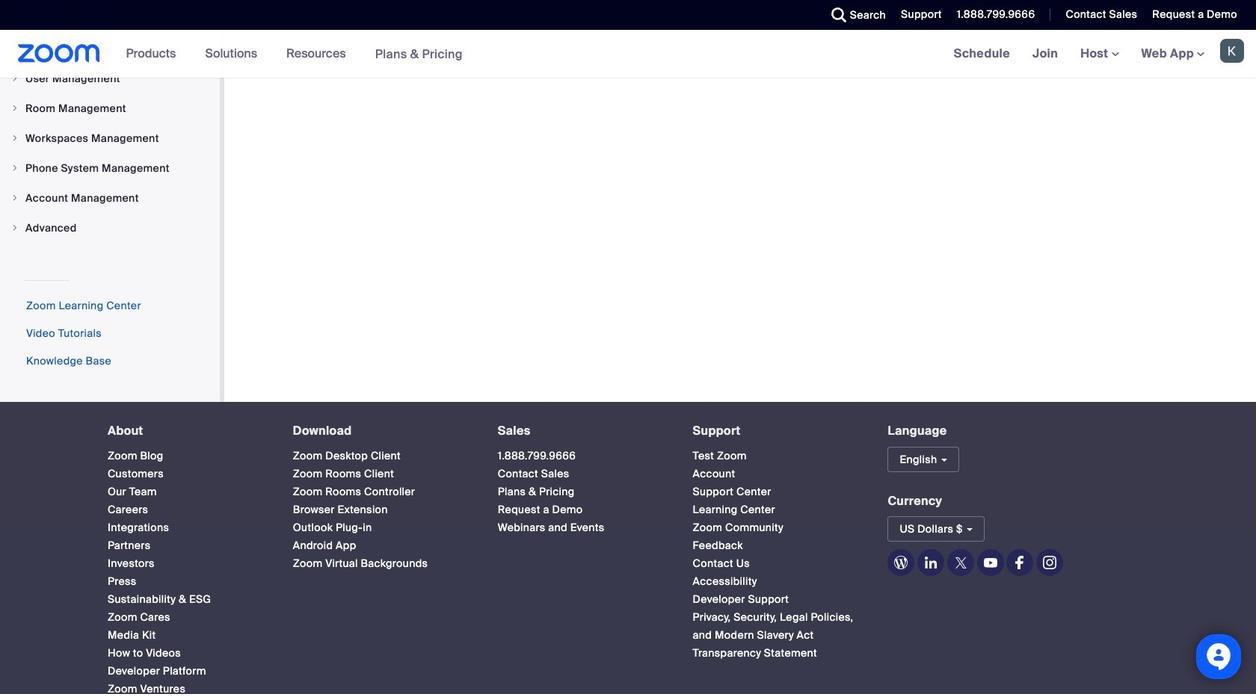 Task type: describe. For each thing, give the bounding box(es) containing it.
3 menu item from the top
[[0, 124, 220, 153]]

profile picture image
[[1221, 39, 1245, 63]]

2 menu item from the top
[[0, 94, 220, 123]]

3 heading from the left
[[498, 425, 666, 438]]

right image for 5th menu item from the top
[[10, 194, 19, 203]]

1 menu item from the top
[[0, 64, 220, 93]]

zoom logo image
[[18, 44, 100, 63]]

1 heading from the left
[[108, 425, 266, 438]]



Task type: vqa. For each thing, say whether or not it's contained in the screenshot.
1st heading from right
yes



Task type: locate. For each thing, give the bounding box(es) containing it.
0 vertical spatial right image
[[10, 194, 19, 203]]

2 right image from the top
[[10, 104, 19, 113]]

right image for 1st menu item from the bottom of the admin menu menu
[[10, 224, 19, 233]]

2 right image from the top
[[10, 224, 19, 233]]

1 vertical spatial right image
[[10, 224, 19, 233]]

1 right image from the top
[[10, 194, 19, 203]]

product information navigation
[[115, 30, 474, 79]]

4 menu item from the top
[[0, 154, 220, 183]]

banner
[[0, 30, 1257, 79]]

meetings navigation
[[943, 30, 1257, 79]]

1 right image from the top
[[10, 74, 19, 83]]

right image
[[10, 194, 19, 203], [10, 224, 19, 233]]

right image for 4th menu item from the bottom of the admin menu menu
[[10, 134, 19, 143]]

heading
[[108, 425, 266, 438], [293, 425, 471, 438], [498, 425, 666, 438], [693, 425, 861, 438]]

4 right image from the top
[[10, 164, 19, 173]]

5 menu item from the top
[[0, 184, 220, 212]]

6 menu item from the top
[[0, 214, 220, 242]]

right image for fourth menu item
[[10, 164, 19, 173]]

menu item
[[0, 64, 220, 93], [0, 94, 220, 123], [0, 124, 220, 153], [0, 154, 220, 183], [0, 184, 220, 212], [0, 214, 220, 242]]

right image
[[10, 74, 19, 83], [10, 104, 19, 113], [10, 134, 19, 143], [10, 164, 19, 173]]

admin menu menu
[[0, 34, 220, 244]]

right image for 6th menu item from the bottom
[[10, 74, 19, 83]]

4 heading from the left
[[693, 425, 861, 438]]

2 heading from the left
[[293, 425, 471, 438]]

3 right image from the top
[[10, 134, 19, 143]]

right image for 2nd menu item
[[10, 104, 19, 113]]



